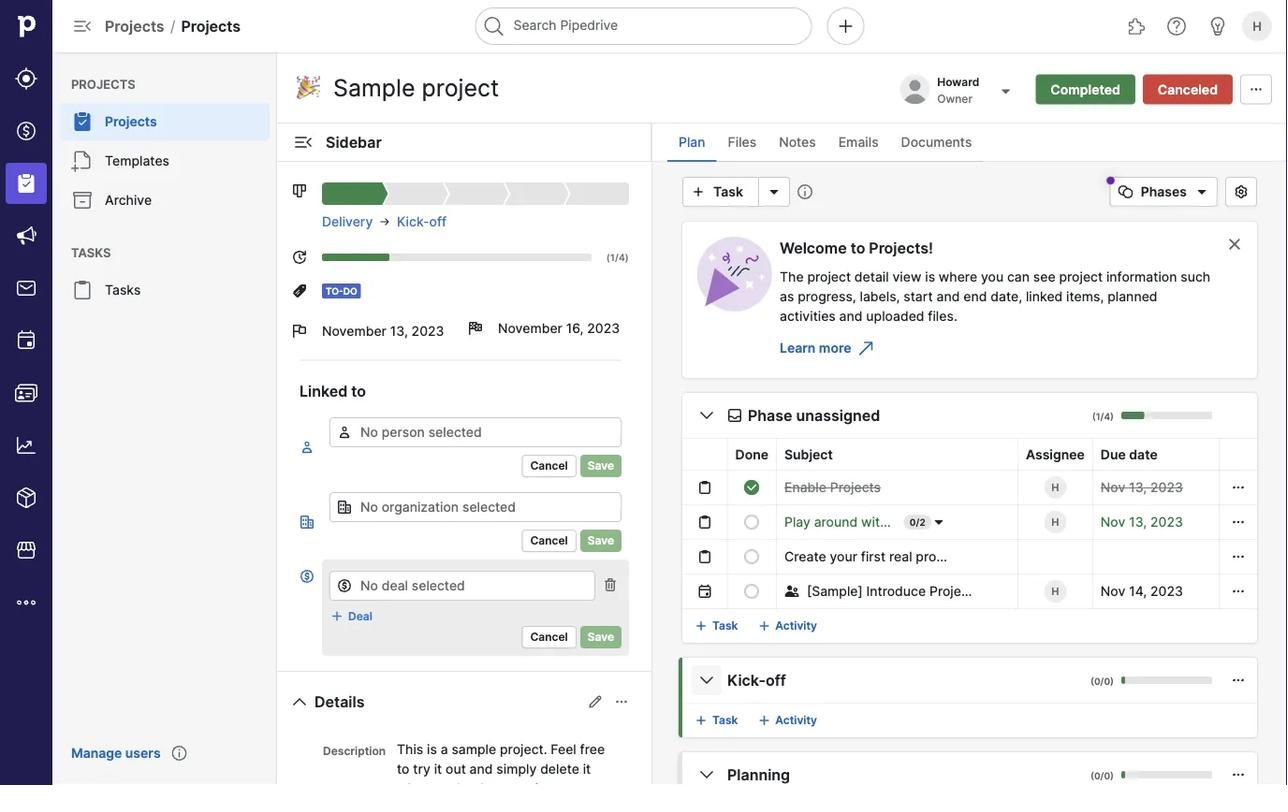 Task type: describe. For each thing, give the bounding box(es) containing it.
color undefined image for tasks
[[71, 279, 94, 301]]

none field 'no organization selected'
[[330, 493, 622, 522]]

subject column header
[[777, 439, 1018, 471]]

date
[[1129, 447, 1158, 463]]

emails
[[839, 134, 879, 150]]

around
[[814, 515, 858, 530]]

delivery
[[322, 214, 373, 230]]

2023 inside button
[[587, 321, 620, 337]]

color link image
[[757, 713, 772, 728]]

play around with your first project button
[[785, 511, 995, 534]]

cancel button for 'no person selected' field
[[522, 455, 577, 478]]

tasks link
[[60, 272, 270, 309]]

projects link
[[60, 103, 270, 140]]

project up items,
[[1059, 269, 1103, 285]]

h inside button
[[1253, 19, 1262, 33]]

insights image
[[15, 434, 37, 457]]

linked
[[1026, 288, 1063, 304]]

1 horizontal spatial ( 1 / 4 )
[[1093, 411, 1114, 422]]

table containing done
[[660, 439, 1257, 610]]

files
[[728, 134, 757, 150]]

2023 inside button
[[412, 323, 444, 339]]

Search Pipedrive field
[[475, 7, 812, 45]]

details button
[[285, 687, 372, 717]]

assignee
[[1026, 447, 1085, 463]]

november for november 13, 2023
[[322, 323, 387, 339]]

archive link
[[60, 182, 270, 219]]

1 vertical spatial kick-off
[[728, 671, 786, 690]]

uploaded
[[866, 308, 925, 324]]

info image
[[172, 746, 187, 761]]

out
[[446, 761, 466, 777]]

1 vertical spatial 4
[[1104, 411, 1111, 422]]

3 cancel from the top
[[530, 631, 568, 644]]

projects inside button
[[830, 480, 881, 496]]

task button for more options image
[[683, 177, 759, 207]]

color primary image inside 'no organization selected' field
[[337, 500, 352, 515]]

date,
[[991, 288, 1023, 304]]

color active image for 'no organization selected' field
[[300, 515, 315, 530]]

progress,
[[798, 288, 856, 304]]

deals image
[[15, 120, 37, 142]]

color link image for middle task button's activity button
[[757, 619, 772, 634]]

color primary image inside 'no person selected' field
[[337, 425, 352, 440]]

this is a sample project. feel free to try it out and simply delete it when you're done testing.
[[397, 742, 605, 786]]

quick add image
[[835, 15, 857, 37]]

files.
[[928, 308, 958, 324]]

completed button
[[1036, 74, 1136, 104]]

contacts image
[[15, 382, 37, 404]]

a
[[441, 742, 448, 757]]

3 save from the top
[[588, 631, 614, 644]]

1 activity from the top
[[776, 619, 817, 633]]

try
[[413, 761, 431, 777]]

see
[[1034, 269, 1056, 285]]

done
[[735, 447, 769, 463]]

deal
[[348, 610, 372, 623]]

activities image
[[15, 330, 37, 352]]

plan
[[679, 134, 706, 150]]

due
[[1101, 447, 1126, 463]]

menu containing projects
[[52, 52, 277, 786]]

activity button for task button for color link icon
[[753, 706, 825, 736]]

3 nov from the top
[[1101, 584, 1126, 600]]

none field no deal selected
[[330, 567, 595, 601]]

h button
[[1239, 7, 1276, 45]]

manage users
[[71, 746, 161, 762]]

unassigned
[[796, 406, 880, 425]]

1 column header from the left
[[660, 439, 683, 471]]

2
[[920, 517, 926, 528]]

play
[[785, 515, 811, 530]]

sales assistant image
[[1207, 15, 1229, 37]]

projects!
[[869, 239, 933, 257]]

projects image
[[15, 172, 37, 195]]

information
[[1107, 269, 1177, 285]]

1 vertical spatial 13,
[[1129, 480, 1147, 496]]

sales inbox image
[[15, 277, 37, 300]]

1 horizontal spatial first
[[923, 515, 948, 530]]

project right real
[[916, 549, 960, 565]]

phases
[[1141, 184, 1187, 200]]

owner
[[937, 92, 973, 106]]

sample
[[452, 742, 496, 757]]

color undefined image for templates
[[71, 150, 94, 172]]

november 16, 2023 button
[[468, 310, 629, 347]]

color primary image inside details button
[[288, 691, 311, 713]]

0 / 2
[[910, 517, 926, 528]]

0 inside row group
[[910, 517, 916, 528]]

where
[[939, 269, 978, 285]]

documents
[[901, 134, 972, 150]]

row group containing enable projects
[[660, 471, 1257, 609]]

more image
[[15, 592, 37, 614]]

linked to
[[300, 382, 366, 400]]

learn more
[[780, 340, 852, 356]]

quick help image
[[1166, 15, 1188, 37]]

create your first real project button
[[785, 546, 960, 568]]

/ inside row group
[[916, 517, 920, 528]]

activities
[[780, 308, 836, 324]]

view
[[893, 269, 922, 285]]

2 it from the left
[[583, 761, 591, 777]]

learn more button
[[772, 333, 881, 363]]

welcome
[[780, 239, 847, 257]]

1 horizontal spatial off
[[766, 671, 786, 690]]

you
[[981, 269, 1004, 285]]

16,
[[566, 321, 584, 337]]

sidebar
[[326, 133, 382, 151]]

color primary image inside learn more 'button'
[[855, 337, 878, 360]]

animation image
[[698, 237, 772, 312]]

1 vertical spatial first
[[861, 549, 886, 565]]

cancel button for 'no organization selected' field
[[522, 530, 577, 552]]

3 save button from the top
[[580, 626, 622, 649]]

cancel for 'no organization selected' text field
[[530, 534, 568, 548]]

november 13, 2023 button
[[292, 310, 453, 353]]

you're
[[435, 781, 472, 786]]

testing.
[[511, 781, 558, 786]]

this
[[397, 742, 423, 757]]

planning
[[728, 766, 790, 784]]

linked
[[300, 382, 348, 400]]

0 horizontal spatial kick-
[[397, 214, 429, 230]]

canceled button
[[1143, 74, 1233, 104]]

welcome to projects!
[[780, 239, 933, 257]]

with
[[861, 515, 888, 530]]

task for task button for color link icon
[[713, 714, 738, 728]]

more
[[819, 340, 852, 356]]

to inside this is a sample project. feel free to try it out and simply delete it when you're done testing.
[[397, 761, 410, 777]]

manage users button
[[60, 737, 172, 771]]

november for november 16, 2023
[[498, 321, 563, 337]]

1 it from the left
[[434, 761, 442, 777]]

archive
[[105, 192, 152, 208]]

november 16, 2023
[[498, 321, 620, 337]]

1 vertical spatial kick-
[[728, 671, 766, 690]]

color link image for middle task button
[[694, 619, 709, 634]]

color link image for task button for color link icon
[[694, 713, 709, 728]]

save button for field associated with cancel button for 'no organization selected' field
[[580, 530, 622, 552]]

subject
[[785, 447, 833, 463]]

can
[[1007, 269, 1030, 285]]

done column header
[[728, 439, 777, 471]]



Task type: locate. For each thing, give the bounding box(es) containing it.
leads image
[[15, 67, 37, 90]]

when
[[397, 781, 431, 786]]

notes
[[779, 134, 816, 150]]

play around with your first project
[[785, 515, 995, 530]]

howard link
[[937, 75, 983, 88]]

No organization selected text field
[[330, 493, 622, 522]]

1 vertical spatial cancel
[[530, 534, 568, 548]]

activity down "create"
[[776, 619, 817, 633]]

1 vertical spatial nov
[[1101, 515, 1126, 530]]

1 horizontal spatial 1
[[1096, 411, 1101, 422]]

1 vertical spatial ( 0 / 0 )
[[1091, 771, 1114, 782]]

canceled
[[1158, 81, 1218, 97]]

kick-off up color link icon
[[728, 671, 786, 690]]

0 horizontal spatial to
[[351, 382, 366, 400]]

color undefined image for projects
[[71, 110, 94, 133]]

your left 2 at the right bottom
[[892, 515, 919, 530]]

0 vertical spatial task
[[713, 184, 743, 200]]

color primary image inside phases button
[[1191, 181, 1213, 203]]

and
[[937, 288, 960, 304], [840, 308, 863, 324], [470, 761, 493, 777]]

2 color undefined image from the top
[[71, 150, 94, 172]]

save for 'no organization selected' text field
[[588, 534, 614, 548]]

3 column header from the left
[[1220, 439, 1257, 471]]

kick- up color link icon
[[728, 671, 766, 690]]

1 save button from the top
[[580, 455, 622, 478]]

0 vertical spatial ( 0 / 0 )
[[1091, 676, 1114, 687]]

( 1 / 4 ) up due at the bottom right of page
[[1093, 411, 1114, 422]]

delete
[[540, 761, 579, 777]]

is up start
[[925, 269, 935, 285]]

0 vertical spatial nov
[[1101, 480, 1126, 496]]

2 color active image from the top
[[300, 515, 315, 530]]

0 vertical spatial kick-
[[397, 214, 429, 230]]

1 nov from the top
[[1101, 480, 1126, 496]]

manage
[[71, 746, 122, 762]]

2 ( 0 / 0 ) from the top
[[1091, 771, 1114, 782]]

1 vertical spatial your
[[830, 549, 858, 565]]

off right delivery
[[429, 214, 447, 230]]

/
[[170, 17, 175, 35], [615, 252, 619, 263], [1101, 411, 1104, 422], [916, 517, 920, 528], [1101, 676, 1104, 687], [1101, 771, 1104, 782]]

color undefined image inside projects link
[[71, 110, 94, 133]]

color undefined image left templates
[[71, 150, 94, 172]]

1 nov 13, 2023 from the top
[[1101, 480, 1184, 496]]

0 vertical spatial 13,
[[390, 323, 408, 339]]

4
[[619, 252, 625, 263], [1104, 411, 1111, 422]]

)
[[625, 252, 629, 263], [1111, 411, 1114, 422], [1111, 676, 1114, 687], [1111, 771, 1114, 782]]

assignee column header
[[1018, 439, 1093, 471]]

0 horizontal spatial first
[[861, 549, 886, 565]]

( 0 / 0 )
[[1091, 676, 1114, 687], [1091, 771, 1114, 782]]

and down progress,
[[840, 308, 863, 324]]

such
[[1181, 269, 1211, 285]]

1 vertical spatial task button
[[690, 611, 746, 641]]

0 horizontal spatial and
[[470, 761, 493, 777]]

menu toggle image
[[71, 15, 94, 37]]

activity
[[776, 619, 817, 633], [776, 714, 817, 728]]

2 column header from the left
[[683, 439, 728, 471]]

2 vertical spatial task
[[713, 714, 738, 728]]

phase
[[748, 406, 793, 425]]

0 vertical spatial 4
[[619, 252, 625, 263]]

as
[[780, 288, 794, 304]]

details
[[315, 693, 365, 711]]

items,
[[1067, 288, 1104, 304]]

start
[[904, 288, 933, 304]]

0 horizontal spatial 1
[[610, 252, 615, 263]]

1 color undefined image from the top
[[71, 110, 94, 133]]

end
[[964, 288, 987, 304]]

transfer ownership image
[[995, 80, 1017, 103]]

none field down 'no person selected' field
[[330, 493, 622, 522]]

1 color active image from the top
[[300, 440, 315, 455]]

2 save from the top
[[588, 534, 614, 548]]

3 color active image from the top
[[300, 569, 315, 584]]

the project detail view is where you can see project information such as progress, labels, start and end date, linked items, planned activities and uploaded files.
[[780, 269, 1211, 324]]

templates
[[105, 153, 169, 169]]

3 color undefined image from the top
[[71, 189, 94, 212]]

3 cancel button from the top
[[522, 626, 577, 649]]

No deal selected text field
[[330, 571, 595, 601]]

free
[[580, 742, 605, 757]]

project.
[[500, 742, 547, 757]]

is inside this is a sample project. feel free to try it out and simply delete it when you're done testing.
[[427, 742, 437, 757]]

and inside this is a sample project. feel free to try it out and simply delete it when you're done testing.
[[470, 761, 493, 777]]

2 vertical spatial to
[[397, 761, 410, 777]]

it
[[434, 761, 442, 777], [583, 761, 591, 777]]

menu
[[0, 0, 52, 786], [52, 52, 277, 786]]

1 horizontal spatial your
[[892, 515, 919, 530]]

2 vertical spatial cancel button
[[522, 626, 577, 649]]

1 horizontal spatial 4
[[1104, 411, 1111, 422]]

1 horizontal spatial kick-off
[[728, 671, 786, 690]]

first
[[923, 515, 948, 530], [861, 549, 886, 565]]

1 vertical spatial save
[[588, 534, 614, 548]]

done
[[476, 781, 508, 786]]

color undefined image right deals icon
[[71, 110, 94, 133]]

0 horizontal spatial 4
[[619, 252, 625, 263]]

3 none field from the top
[[330, 567, 595, 601]]

1 horizontal spatial to
[[397, 761, 410, 777]]

1 vertical spatial save button
[[580, 530, 622, 552]]

color active image
[[300, 440, 315, 455], [300, 515, 315, 530], [300, 569, 315, 584]]

1 vertical spatial and
[[840, 308, 863, 324]]

row containing done
[[660, 439, 1257, 471]]

1 vertical spatial activity button
[[753, 706, 825, 736]]

phase unassigned
[[748, 406, 880, 425]]

🎉  Sample project text field
[[292, 69, 544, 106]]

color primary image inside november 13, 2023 button
[[292, 324, 307, 339]]

13,
[[390, 323, 408, 339], [1129, 480, 1147, 496], [1129, 515, 1147, 530]]

color undefined image
[[71, 110, 94, 133], [71, 150, 94, 172], [71, 189, 94, 212], [71, 279, 94, 301]]

1 vertical spatial tasks
[[105, 282, 141, 298]]

the
[[780, 269, 804, 285]]

1 save from the top
[[588, 459, 614, 473]]

home image
[[12, 12, 40, 40]]

( 1 / 4 ) up november 16, 2023
[[607, 252, 629, 263]]

november inside button
[[322, 323, 387, 339]]

2 vertical spatial and
[[470, 761, 493, 777]]

labels,
[[860, 288, 900, 304]]

color primary image
[[1245, 82, 1268, 97], [292, 131, 315, 154], [1191, 181, 1213, 203], [292, 184, 307, 198], [687, 184, 710, 199], [1230, 184, 1253, 199], [378, 214, 391, 229], [468, 321, 483, 336], [292, 324, 307, 339], [855, 337, 878, 360], [696, 404, 718, 427], [728, 408, 743, 423], [337, 500, 352, 515], [697, 515, 712, 530], [745, 550, 760, 565], [1231, 550, 1246, 565], [337, 579, 352, 594], [697, 584, 712, 599], [330, 609, 345, 624], [588, 695, 603, 710], [696, 764, 718, 786], [1231, 768, 1246, 783]]

2 none field from the top
[[330, 493, 622, 522]]

0 vertical spatial off
[[429, 214, 447, 230]]

to up detail
[[851, 239, 866, 257]]

2 vertical spatial save
[[588, 631, 614, 644]]

kick-
[[397, 214, 429, 230], [728, 671, 766, 690]]

november 13, 2023
[[322, 323, 444, 339]]

color active image for 'no person selected' field
[[300, 440, 315, 455]]

color undefined image inside 'templates' link
[[71, 150, 94, 172]]

off up color link icon
[[766, 671, 786, 690]]

1 vertical spatial none field
[[330, 493, 622, 522]]

row
[[660, 439, 1257, 471]]

1 ( 0 / 0 ) from the top
[[1091, 676, 1114, 687]]

activity button for middle task button
[[753, 611, 825, 641]]

enable projects button
[[785, 477, 881, 499]]

1 horizontal spatial kick-
[[728, 671, 766, 690]]

0 vertical spatial cancel button
[[522, 455, 577, 478]]

0 vertical spatial and
[[937, 288, 960, 304]]

nov 13, 2023
[[1101, 480, 1184, 496], [1101, 515, 1184, 530]]

2 cancel from the top
[[530, 534, 568, 548]]

2 horizontal spatial and
[[937, 288, 960, 304]]

1 horizontal spatial and
[[840, 308, 863, 324]]

2 vertical spatial none field
[[330, 567, 595, 601]]

2 cancel button from the top
[[522, 530, 577, 552]]

0 vertical spatial activity button
[[753, 611, 825, 641]]

create your first real project
[[785, 549, 960, 565]]

kick-off
[[397, 214, 447, 230], [728, 671, 786, 690]]

to up when
[[397, 761, 410, 777]]

1 vertical spatial color active image
[[300, 515, 315, 530]]

to for welcome
[[851, 239, 866, 257]]

products image
[[15, 487, 37, 509]]

project right 2 at the right bottom
[[951, 515, 995, 530]]

0 vertical spatial tasks
[[71, 245, 111, 260]]

0
[[910, 517, 916, 528], [1094, 676, 1101, 687], [1104, 676, 1111, 687], [1094, 771, 1101, 782], [1104, 771, 1111, 782]]

it down free
[[583, 761, 591, 777]]

save
[[588, 459, 614, 473], [588, 534, 614, 548], [588, 631, 614, 644]]

2 activity button from the top
[[753, 706, 825, 736]]

enable projects
[[785, 480, 881, 496]]

color undefined image for archive
[[71, 189, 94, 212]]

1 vertical spatial activity
[[776, 714, 817, 728]]

13, inside button
[[390, 323, 408, 339]]

1 vertical spatial nov 13, 2023
[[1101, 515, 1184, 530]]

table
[[660, 439, 1257, 610]]

2 nov from the top
[[1101, 515, 1126, 530]]

0 vertical spatial save button
[[580, 455, 622, 478]]

2 vertical spatial nov
[[1101, 584, 1126, 600]]

off
[[429, 214, 447, 230], [766, 671, 786, 690]]

save button for field corresponding to cancel button related to 'no person selected' field
[[580, 455, 622, 478]]

2 activity from the top
[[776, 714, 817, 728]]

0 horizontal spatial off
[[429, 214, 447, 230]]

2 vertical spatial task button
[[690, 706, 746, 736]]

to for linked
[[351, 382, 366, 400]]

cancel
[[530, 459, 568, 473], [530, 534, 568, 548], [530, 631, 568, 644]]

color undefined image inside the tasks link
[[71, 279, 94, 301]]

(
[[607, 252, 610, 263], [1093, 411, 1096, 422], [1091, 676, 1094, 687], [1091, 771, 1094, 782]]

and up done
[[470, 761, 493, 777]]

0 vertical spatial 1
[[610, 252, 615, 263]]

howard owner
[[937, 75, 980, 106]]

( 0 / 0 ) for planning
[[1091, 771, 1114, 782]]

is inside the project detail view is where you can see project information such as progress, labels, start and end date, linked items, planned activities and uploaded files.
[[925, 269, 935, 285]]

nov
[[1101, 480, 1126, 496], [1101, 515, 1126, 530], [1101, 584, 1126, 600]]

0 vertical spatial is
[[925, 269, 935, 285]]

1 cancel button from the top
[[522, 455, 577, 478]]

none field 'no person selected'
[[330, 418, 622, 448]]

0 vertical spatial task button
[[683, 177, 759, 207]]

1 vertical spatial ( 1 / 4 )
[[1093, 411, 1114, 422]]

1 horizontal spatial it
[[583, 761, 591, 777]]

color primary image inside phases button
[[1115, 184, 1137, 199]]

None field
[[330, 418, 622, 448], [330, 493, 622, 522], [330, 567, 595, 601]]

2 save button from the top
[[580, 530, 622, 552]]

projects menu item
[[52, 103, 277, 140]]

nov 14, 2023
[[1101, 584, 1184, 600]]

0 vertical spatial activity
[[776, 619, 817, 633]]

november left 16,
[[498, 321, 563, 337]]

color undefined image left archive
[[71, 189, 94, 212]]

task button for color link icon
[[690, 706, 746, 736]]

menu item
[[0, 157, 52, 210]]

none field for cancel button for 'no organization selected' field
[[330, 493, 622, 522]]

4 color undefined image from the top
[[71, 279, 94, 301]]

0 horizontal spatial ( 1 / 4 )
[[607, 252, 629, 263]]

2 vertical spatial 13,
[[1129, 515, 1147, 530]]

0 vertical spatial first
[[923, 515, 948, 530]]

kick- right delivery
[[397, 214, 429, 230]]

task
[[713, 184, 743, 200], [713, 619, 738, 633], [713, 714, 738, 728]]

projects / projects
[[105, 17, 241, 35]]

learn
[[780, 340, 816, 356]]

1 horizontal spatial is
[[925, 269, 935, 285]]

2023
[[587, 321, 620, 337], [412, 323, 444, 339], [1151, 480, 1184, 496], [1151, 515, 1184, 530], [1151, 584, 1184, 600]]

feel
[[551, 742, 577, 757]]

task for middle task button
[[713, 619, 738, 633]]

0 vertical spatial nov 13, 2023
[[1101, 480, 1184, 496]]

14,
[[1129, 584, 1147, 600]]

( 0 / 0 ) for kick-off
[[1091, 676, 1114, 687]]

1 vertical spatial to
[[351, 382, 366, 400]]

is
[[925, 269, 935, 285], [427, 742, 437, 757]]

1 horizontal spatial november
[[498, 321, 563, 337]]

campaigns image
[[15, 225, 37, 247]]

1 activity button from the top
[[753, 611, 825, 641]]

description
[[323, 745, 386, 758]]

due date column header
[[1093, 439, 1220, 471]]

color undefined image right sales inbox icon
[[71, 279, 94, 301]]

color primary image inside the november 16, 2023 button
[[468, 321, 483, 336]]

users
[[125, 746, 161, 762]]

0 vertical spatial to
[[851, 239, 866, 257]]

is left a
[[427, 742, 437, 757]]

project up progress,
[[807, 269, 851, 285]]

0 vertical spatial ( 1 / 4 )
[[607, 252, 629, 263]]

2 vertical spatial cancel
[[530, 631, 568, 644]]

templates link
[[60, 142, 270, 180]]

1 cancel from the top
[[530, 459, 568, 473]]

none field down 'no organization selected' text field
[[330, 567, 595, 601]]

due date
[[1101, 447, 1158, 463]]

phases button
[[1106, 167, 1218, 207]]

0 horizontal spatial kick-off
[[397, 214, 447, 230]]

0 vertical spatial kick-off
[[397, 214, 447, 230]]

0 horizontal spatial november
[[322, 323, 387, 339]]

november inside button
[[498, 321, 563, 337]]

howard
[[937, 75, 980, 88]]

0 vertical spatial save
[[588, 459, 614, 473]]

color link image
[[694, 619, 709, 634], [757, 619, 772, 634], [694, 713, 709, 728]]

kick-off right delivery
[[397, 214, 447, 230]]

marketplace image
[[15, 539, 37, 562]]

none field for cancel button related to 'no person selected' field
[[330, 418, 622, 448]]

0 horizontal spatial your
[[830, 549, 858, 565]]

more options image
[[763, 184, 785, 199]]

2 vertical spatial save button
[[580, 626, 622, 649]]

info image
[[798, 184, 813, 199]]

and up files.
[[937, 288, 960, 304]]

1
[[610, 252, 615, 263], [1096, 411, 1101, 422]]

color link image inside activity button
[[757, 619, 772, 634]]

save for 'no person selected' text box
[[588, 459, 614, 473]]

to
[[851, 239, 866, 257], [351, 382, 366, 400], [397, 761, 410, 777]]

projects inside menu item
[[105, 114, 157, 130]]

No person selected text field
[[330, 418, 622, 448]]

detail
[[855, 269, 889, 285]]

color undefined image inside 'archive' link
[[71, 189, 94, 212]]

to right linked
[[351, 382, 366, 400]]

november up the linked to
[[322, 323, 387, 339]]

create
[[785, 549, 826, 565]]

projects
[[105, 17, 164, 35], [181, 17, 241, 35], [71, 77, 136, 91], [105, 114, 157, 130], [830, 480, 881, 496]]

column header
[[660, 439, 683, 471], [683, 439, 728, 471], [1220, 439, 1257, 471]]

color primary image
[[1115, 184, 1137, 199], [1224, 237, 1246, 252], [292, 250, 307, 265], [292, 284, 307, 299], [337, 425, 352, 440], [697, 480, 712, 495], [745, 480, 760, 495], [1231, 480, 1246, 495], [745, 515, 760, 530], [932, 515, 947, 530], [1231, 515, 1246, 530], [697, 550, 712, 565], [745, 584, 760, 599], [785, 584, 800, 599], [1231, 584, 1246, 599], [696, 669, 718, 692], [1231, 673, 1246, 688], [288, 691, 311, 713], [614, 695, 629, 710]]

cell
[[660, 471, 683, 505], [660, 505, 683, 540], [660, 540, 683, 574], [1018, 540, 1093, 574], [1093, 540, 1220, 574], [660, 574, 683, 609]]

0 horizontal spatial is
[[427, 742, 437, 757]]

color secondary image
[[603, 578, 618, 593]]

none field up 'no organization selected' text field
[[330, 418, 622, 448]]

activity right color link icon
[[776, 714, 817, 728]]

cancel for 'no person selected' text box
[[530, 459, 568, 473]]

1 vertical spatial off
[[766, 671, 786, 690]]

activity button down "create"
[[753, 611, 825, 641]]

activity button up planning
[[753, 706, 825, 736]]

activity button
[[753, 611, 825, 641], [753, 706, 825, 736]]

row group
[[660, 471, 1257, 609]]

0 horizontal spatial it
[[434, 761, 442, 777]]

your down around
[[830, 549, 858, 565]]

2 nov 13, 2023 from the top
[[1101, 515, 1184, 530]]

1 vertical spatial 1
[[1096, 411, 1101, 422]]

task for task button related to more options image
[[713, 184, 743, 200]]

0 vertical spatial cancel
[[530, 459, 568, 473]]

1 vertical spatial is
[[427, 742, 437, 757]]

0 vertical spatial your
[[892, 515, 919, 530]]

2 horizontal spatial to
[[851, 239, 866, 257]]

0 vertical spatial none field
[[330, 418, 622, 448]]

0 vertical spatial color active image
[[300, 440, 315, 455]]

simply
[[497, 761, 537, 777]]

it right try
[[434, 761, 442, 777]]

color primary image inside no deal selected field
[[337, 579, 352, 594]]

2 vertical spatial color active image
[[300, 569, 315, 584]]

1 vertical spatial cancel button
[[522, 530, 577, 552]]

real
[[889, 549, 912, 565]]

( 1 / 4 )
[[607, 252, 629, 263], [1093, 411, 1114, 422]]

1 none field from the top
[[330, 418, 622, 448]]

1 vertical spatial task
[[713, 619, 738, 633]]



Task type: vqa. For each thing, say whether or not it's contained in the screenshot.
eighth color undefined icon
no



